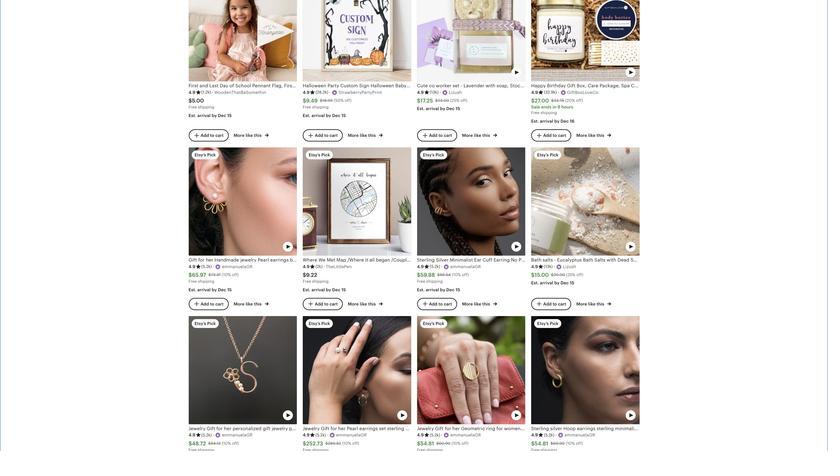 Task type: describe. For each thing, give the bounding box(es) containing it.
add to cart button for 65.97
[[189, 298, 229, 310]]

est. arrival by dec 15 for 5.00
[[189, 113, 232, 118]]

shipping inside $ 9.49 $ 18.99 (50% off) free shipping
[[312, 105, 329, 110]]

this for 9.49
[[368, 133, 376, 138]]

4.9 for product video element associated with jewelry gift for her personalized gift jewelry pendant name necklace monogram necklace rose gold initial letter gift for women "image"
[[189, 433, 195, 438]]

$ inside the $ 5.00 free shipping
[[189, 97, 192, 104]]

happy birthday gift box, care package, spa care package candle, happy birthday spa gift box, custom birthday care package image
[[531, 0, 640, 81]]

more like this for 59.88
[[462, 302, 491, 307]]

more like this link for 27.00
[[576, 132, 612, 139]]

cart for 5.00
[[215, 133, 224, 138]]

by for 59.88
[[440, 287, 445, 292]]

by for 5.00
[[212, 113, 217, 118]]

by for 9.49
[[326, 113, 331, 118]]

product video element for "bath salts - eucalyptus bath salts with dead sea, himalayan, epsom -relaxation bath gift, bath salts soak, relaxing bath salts, sore muscle" image
[[531, 147, 640, 256]]

(10% inside "$ 65.97 $ 73.31 (10% off) free shipping"
[[222, 273, 231, 277]]

est. for 9.49
[[303, 113, 311, 118]]

· for product video element associated with jewelry gift for her geometric ring for women geometric ring round ring unusual ring handmade gift for women image
[[441, 433, 443, 438]]

23.00
[[438, 98, 449, 103]]

off) inside $ 48.72 $ 54.13 (10% off)
[[232, 441, 239, 446]]

free inside $ 9.22 free shipping
[[303, 279, 311, 284]]

to for 9.49
[[324, 133, 329, 138]]

more for 9.22
[[348, 302, 359, 307]]

5.00
[[192, 97, 204, 104]]

off) inside $ 9.49 $ 18.99 (50% off) free shipping
[[345, 98, 352, 103]]

· for product video element associated with jewelry gift for her personalized gift jewelry pendant name necklace monogram necklace rose gold initial letter gift for women "image"
[[213, 433, 214, 438]]

9.49
[[306, 97, 318, 104]]

etsy's for gift for her handmade jewelry pearl earrings boho earrings double sided bridal earring jackets ear jacket earrings front back handmade gift image
[[195, 152, 206, 157]]

· for product video element associated with gift for her handmade jewelry pearl earrings boho earrings double sided bridal earring jackets ear jacket earrings front back handmade gift image
[[213, 264, 214, 269]]

more like this for 9.22
[[348, 302, 377, 307]]

by for 27.00
[[554, 119, 560, 124]]

cart for 27.00
[[558, 133, 566, 138]]

(10% for product video element associated with jewelry gift for her geometric ring for women geometric ring round ring unusual ring handmade gift for women image
[[452, 441, 461, 446]]

(50%
[[334, 98, 344, 103]]

more for 9.49
[[348, 133, 359, 138]]

33.75
[[554, 98, 564, 103]]

60.90 for jewelry gift for her geometric ring for women geometric ring round ring unusual ring handmade gift for women image
[[439, 441, 451, 446]]

ends
[[541, 105, 552, 110]]

4.9 for product video element associated with cute co worker set - lavender with soap, stocking stuffers for women, essential oil soap, bath and body gift, bath and body image
[[417, 90, 424, 95]]

(1.2k)
[[201, 90, 211, 95]]

hours
[[562, 105, 573, 110]]

60.90 for sterling silver hoop earrings sterling minimalist earrings gold earring studs small hoop earrings ear jacket earrings handmade gift image on the right bottom of the page
[[553, 441, 565, 446]]

add to cart for 9.49
[[315, 133, 338, 138]]

etsy's for "bath salts - eucalyptus bath salts with dead sea, himalayan, epsom -relaxation bath gift, bath salts soak, relaxing bath salts, sore muscle" image
[[537, 152, 549, 157]]

48.72
[[192, 440, 206, 447]]

gift for her handmade jewelry pearl earrings boho earrings double sided bridal earring jackets ear jacket earrings front back handmade gift image
[[189, 147, 297, 256]]

etsy's pick for product video element associated with jewelry gift for her personalized gift jewelry pendant name necklace monogram necklace rose gold initial letter gift for women "image"
[[195, 321, 216, 326]]

15 for 9.22
[[342, 287, 346, 292]]

est. arrival by dec 15 for 65.97
[[189, 287, 232, 292]]

$ inside $ 48.72 $ 54.13 (10% off)
[[208, 441, 211, 446]]

arrival for 27.00
[[540, 119, 553, 124]]

etsy's pick for sterling silver minimalist ear cuff earring no piercing earcuff for women hypoallergenic unusual gift for her non pierced ears boho earring "image" at the right of page's product video element
[[423, 152, 444, 157]]

etsy's pick for product video element associated with "bath salts - eucalyptus bath salts with dead sea, himalayan, epsom -relaxation bath gift, bath salts soak, relaxing bath salts, sore muscle" image
[[537, 152, 559, 157]]

$ 48.72 $ 54.13 (10% off)
[[189, 440, 239, 447]]

add to cart for 9.22
[[315, 301, 338, 306]]

est. arrival by dec 15 for 9.49
[[303, 113, 346, 118]]

4.9 for product video element associated with jewelry gift for her geometric ring for women geometric ring round ring unusual ring handmade gift for women image
[[417, 433, 424, 438]]

add to cart button down $ 17.25 $ 23.00 (25% off) est. arrival by dec 15
[[417, 129, 457, 141]]

(5.2k) for product video element associated with jewelry gift for her pearl earrings set sterling silver pearl ring gold jewelry set bridal set minimalist ring gold wedding handmade gift image
[[316, 433, 326, 438]]

off) inside $ 59.88 $ 66.54 (10% off) free shipping
[[462, 273, 469, 277]]

free inside $ 27.00 $ 33.75 (20% off) sale ends in 8 hours free shipping
[[531, 111, 540, 115]]

more like this link for 9.22
[[348, 300, 383, 307]]

off) inside $ 15.00 $ 20.00 (25% off) est. arrival by dec 15
[[577, 273, 583, 277]]

in
[[553, 105, 557, 110]]

est. inside $ 17.25 $ 23.00 (25% off) est. arrival by dec 15
[[417, 106, 425, 111]]

more for 5.00
[[234, 133, 245, 138]]

(5.2k) for product video element associated with jewelry gift for her geometric ring for women geometric ring round ring unusual ring handmade gift for women image
[[430, 433, 440, 438]]

54.81 for jewelry gift for her geometric ring for women geometric ring round ring unusual ring handmade gift for women image
[[421, 440, 434, 447]]

73.31
[[211, 273, 221, 277]]

dec inside $ 17.25 $ 23.00 (25% off) est. arrival by dec 15
[[446, 106, 455, 111]]

$ 17.25 $ 23.00 (25% off) est. arrival by dec 15
[[417, 97, 467, 111]]

$ 9.22 free shipping
[[303, 272, 329, 284]]

27.00
[[535, 97, 549, 104]]

252.73
[[306, 440, 323, 447]]

free inside $ 9.49 $ 18.99 (50% off) free shipping
[[303, 105, 311, 110]]

add to cart button for 9.49
[[303, 129, 343, 141]]

more like this link for 9.49
[[348, 132, 383, 139]]

product video element for sterling silver hoop earrings sterling minimalist earrings gold earring studs small hoop earrings ear jacket earrings handmade gift image on the right bottom of the page
[[531, 316, 640, 424]]

off) inside $ 252.73 $ 280.82 (10% off)
[[352, 441, 359, 446]]

$ 65.97 $ 73.31 (10% off) free shipping
[[189, 272, 239, 284]]

this for 59.88
[[483, 302, 490, 307]]

sterling silver minimalist ear cuff earring no piercing earcuff for women hypoallergenic unusual gift for her non pierced ears boho earring image
[[417, 147, 525, 256]]

to for 65.97
[[210, 301, 214, 306]]

add for 9.22
[[315, 301, 323, 306]]

product video element for sterling silver minimalist ear cuff earring no piercing earcuff for women hypoallergenic unusual gift for her non pierced ears boho earring "image" at the right of page
[[417, 147, 525, 256]]

cart for 65.97
[[215, 301, 224, 306]]

off) inside $ 17.25 $ 23.00 (25% off) est. arrival by dec 15
[[461, 98, 467, 103]]

more like this link for 59.88
[[462, 300, 497, 307]]

product video element for jewelry gift for her geometric ring for women geometric ring round ring unusual ring handmade gift for women image
[[417, 316, 525, 424]]

(10% for product video element associated with jewelry gift for her pearl earrings set sterling silver pearl ring gold jewelry set bridal set minimalist ring gold wedding handmade gift image
[[342, 441, 351, 446]]

pick for jewelry gift for her personalized gift jewelry pendant name necklace monogram necklace rose gold initial letter gift for women "image"
[[207, 321, 216, 326]]

66.54
[[440, 273, 451, 277]]

18.99
[[323, 98, 333, 103]]

where we met map /where it all began /couple map/ gift for her/ gift for him/personalized map/ custom map/anniversary gift/ digital download image
[[303, 147, 411, 256]]

off) inside "$ 65.97 $ 73.31 (10% off) free shipping"
[[232, 273, 239, 277]]

8
[[558, 105, 560, 110]]

add to cart for 65.97
[[201, 301, 224, 306]]

$ 252.73 $ 280.82 (10% off)
[[303, 440, 359, 447]]

$ 27.00 $ 33.75 (20% off) sale ends in 8 hours free shipping
[[531, 97, 583, 115]]

like for 27.00
[[588, 133, 596, 138]]

est. for 59.88
[[417, 287, 425, 292]]

dec for 65.97
[[218, 287, 226, 292]]

more like this for 65.97
[[234, 302, 263, 307]]

pick for sterling silver hoop earrings sterling minimalist earrings gold earring studs small hoop earrings ear jacket earrings handmade gift image on the right bottom of the page
[[550, 321, 559, 326]]

· for product video element related to happy birthday gift box, care package, spa care package candle, happy birthday spa gift box, custom birthday care package "image"
[[558, 90, 559, 95]]

65.97
[[192, 272, 206, 278]]

this for 65.97
[[254, 302, 262, 307]]

jewelry gift for her personalized gift jewelry pendant name necklace monogram necklace rose gold initial letter gift for women image
[[189, 316, 297, 424]]

more like this link for 5.00
[[234, 132, 269, 139]]

arrival inside $ 15.00 $ 20.00 (25% off) est. arrival by dec 15
[[540, 280, 553, 285]]

more for 27.00
[[576, 133, 587, 138]]

(32.9k)
[[544, 90, 557, 95]]

20.00
[[554, 273, 565, 277]]



Task type: locate. For each thing, give the bounding box(es) containing it.
0 horizontal spatial 54.81
[[421, 440, 434, 447]]

15
[[456, 106, 460, 111], [227, 113, 232, 118], [342, 113, 346, 118], [570, 280, 575, 285], [227, 287, 232, 292], [342, 287, 346, 292], [456, 287, 460, 292]]

17.25
[[421, 97, 433, 104]]

dec for 5.00
[[218, 113, 226, 118]]

est. arrival by dec 15 down "$ 65.97 $ 73.31 (10% off) free shipping"
[[189, 287, 232, 292]]

$ 59.88 $ 66.54 (10% off) free shipping
[[417, 272, 469, 284]]

shipping down 18.99
[[312, 105, 329, 110]]

1 60.90 from the left
[[439, 441, 451, 446]]

shipping inside $ 9.22 free shipping
[[312, 279, 329, 284]]

add to cart button down $ 9.22 free shipping
[[303, 298, 343, 310]]

add down "$ 65.97 $ 73.31 (10% off) free shipping"
[[201, 301, 209, 306]]

shipping inside $ 59.88 $ 66.54 (10% off) free shipping
[[426, 279, 443, 284]]

15 for 9.49
[[342, 113, 346, 118]]

$ inside $ 252.73 $ 280.82 (10% off)
[[325, 441, 328, 446]]

add down $ 17.25 $ 23.00 (25% off) est. arrival by dec 15
[[429, 133, 438, 138]]

2 $ 54.81 $ 60.90 (10% off) from the left
[[531, 440, 583, 447]]

est. arrival by dec 15
[[189, 113, 232, 118], [303, 113, 346, 118], [189, 287, 232, 292], [303, 287, 346, 292], [417, 287, 460, 292]]

arrival down "$ 65.97 $ 73.31 (10% off) free shipping"
[[197, 287, 211, 292]]

shipping down 59.88
[[426, 279, 443, 284]]

this
[[254, 133, 262, 138], [368, 133, 376, 138], [483, 133, 490, 138], [597, 133, 604, 138], [254, 302, 262, 307], [368, 302, 376, 307], [483, 302, 490, 307], [597, 302, 604, 307]]

(10% for product video element associated with jewelry gift for her personalized gift jewelry pendant name necklace monogram necklace rose gold initial letter gift for women "image"
[[222, 441, 231, 446]]

cart for 9.49
[[330, 133, 338, 138]]

pick
[[207, 152, 216, 157], [321, 152, 330, 157], [436, 152, 444, 157], [550, 152, 559, 157], [207, 321, 216, 326], [321, 321, 330, 326], [436, 321, 444, 326], [550, 321, 559, 326]]

product video element for jewelry gift for her personalized gift jewelry pendant name necklace monogram necklace rose gold initial letter gift for women "image"
[[189, 316, 297, 424]]

(10% inside $ 59.88 $ 66.54 (10% off) free shipping
[[452, 273, 461, 277]]

add to cart button
[[189, 129, 229, 141], [303, 129, 343, 141], [417, 129, 457, 141], [531, 129, 571, 141], [189, 298, 229, 310], [303, 298, 343, 310], [417, 298, 457, 310], [531, 298, 571, 310]]

0 vertical spatial (13k)
[[430, 90, 439, 95]]

by for 65.97
[[212, 287, 217, 292]]

add down $ 9.22 free shipping
[[315, 301, 323, 306]]

0 horizontal spatial $ 54.81 $ 60.90 (10% off)
[[417, 440, 469, 447]]

etsy's pick for product video element associated with jewelry gift for her geometric ring for women geometric ring round ring unusual ring handmade gift for women image
[[423, 321, 444, 326]]

free down 59.88
[[417, 279, 425, 284]]

dec for 9.22
[[332, 287, 340, 292]]

shipping inside "$ 65.97 $ 73.31 (10% off) free shipping"
[[198, 279, 214, 284]]

est. down the $ 5.00 free shipping
[[189, 113, 196, 118]]

est. arrival by dec 15 for 9.22
[[303, 287, 346, 292]]

by down $ 9.22 free shipping
[[326, 287, 331, 292]]

add to cart
[[201, 133, 224, 138], [315, 133, 338, 138], [429, 133, 452, 138], [543, 133, 566, 138], [201, 301, 224, 306], [315, 301, 338, 306], [429, 301, 452, 306], [543, 301, 566, 306]]

free inside $ 59.88 $ 66.54 (10% off) free shipping
[[417, 279, 425, 284]]

arrival for 9.49
[[312, 113, 325, 118]]

est. arrival by dec 16
[[531, 119, 575, 124]]

4.9 for product video element associated with jewelry gift for her pearl earrings set sterling silver pearl ring gold jewelry set bridal set minimalist ring gold wedding handmade gift image
[[303, 433, 310, 438]]

add for 27.00
[[543, 133, 552, 138]]

add to cart for 59.88
[[429, 301, 452, 306]]

add to cart button down est. arrival by dec 16 on the right of the page
[[531, 129, 571, 141]]

(10%
[[222, 273, 231, 277], [452, 273, 461, 277], [222, 441, 231, 446], [342, 441, 351, 446], [452, 441, 461, 446], [566, 441, 575, 446]]

54.81 for sterling silver hoop earrings sterling minimalist earrings gold earring studs small hoop earrings ear jacket earrings handmade gift image on the right bottom of the page
[[535, 440, 548, 447]]

add to cart for 27.00
[[543, 133, 566, 138]]

pick for jewelry gift for her pearl earrings set sterling silver pearl ring gold jewelry set bridal set minimalist ring gold wedding handmade gift image
[[321, 321, 330, 326]]

arrival for 59.88
[[426, 287, 439, 292]]

(13k)
[[430, 90, 439, 95], [544, 264, 553, 269]]

off) inside $ 27.00 $ 33.75 (20% off) sale ends in 8 hours free shipping
[[576, 98, 583, 103]]

est. for 5.00
[[189, 113, 196, 118]]

free
[[189, 105, 197, 110], [303, 105, 311, 110], [531, 111, 540, 115], [189, 279, 197, 284], [303, 279, 311, 284], [417, 279, 425, 284]]

add for 65.97
[[201, 301, 209, 306]]

est. down $ 9.22 free shipping
[[303, 287, 311, 292]]

(25%
[[450, 98, 460, 103], [566, 273, 576, 277]]

add to cart button for 9.22
[[303, 298, 343, 310]]

like for 59.88
[[474, 302, 481, 307]]

est. for 9.22
[[303, 287, 311, 292]]

etsy's pick
[[195, 152, 216, 157], [309, 152, 330, 157], [423, 152, 444, 157], [537, 152, 559, 157], [195, 321, 216, 326], [309, 321, 330, 326], [423, 321, 444, 326], [537, 321, 559, 326]]

2 60.90 from the left
[[553, 441, 565, 446]]

more like this
[[234, 133, 263, 138], [348, 133, 377, 138], [462, 133, 491, 138], [576, 133, 606, 138], [234, 302, 263, 307], [348, 302, 377, 307], [462, 302, 491, 307], [576, 302, 606, 307]]

1 horizontal spatial $ 54.81 $ 60.90 (10% off)
[[531, 440, 583, 447]]

by inside $ 17.25 $ 23.00 (25% off) est. arrival by dec 15
[[440, 106, 445, 111]]

(28.2k)
[[316, 90, 328, 95]]

to for 9.22
[[324, 301, 329, 306]]

60.90
[[439, 441, 451, 446], [553, 441, 565, 446]]

$ 5.00 free shipping
[[189, 97, 214, 110]]

add to cart button for 59.88
[[417, 298, 457, 310]]

by down "$ 65.97 $ 73.31 (10% off) free shipping"
[[212, 287, 217, 292]]

est. down 15.00
[[531, 280, 539, 285]]

1 horizontal spatial (25%
[[566, 273, 576, 277]]

halloween party custom sign halloween baby shower halloween birthday decor 8"x10" table sign printable decorations a9 c9 image
[[303, 0, 411, 81]]

by down 8
[[554, 119, 560, 124]]

1 54.81 from the left
[[421, 440, 434, 447]]

bath salts - eucalyptus bath salts with dead sea, himalayan, epsom -relaxation bath gift, bath salts soak, relaxing bath salts, sore muscle image
[[531, 147, 640, 256]]

cart for 59.88
[[444, 301, 452, 306]]

shipping down 5.00
[[198, 105, 214, 110]]

est. arrival by dec 15 down $ 9.22 free shipping
[[303, 287, 346, 292]]

like
[[246, 133, 253, 138], [360, 133, 367, 138], [474, 133, 481, 138], [588, 133, 596, 138], [246, 302, 253, 307], [360, 302, 367, 307], [474, 302, 481, 307], [588, 302, 596, 307]]

est. down "65.97"
[[189, 287, 196, 292]]

product video element for jewelry gift for her pearl earrings set sterling silver pearl ring gold jewelry set bridal set minimalist ring gold wedding handmade gift image
[[303, 316, 411, 424]]

· for product video element associated with jewelry gift for her pearl earrings set sterling silver pearl ring gold jewelry set bridal set minimalist ring gold wedding handmade gift image
[[327, 433, 328, 438]]

4.9 for sterling silver minimalist ear cuff earring no piercing earcuff for women hypoallergenic unusual gift for her non pierced ears boho earring "image" at the right of page's product video element
[[417, 264, 424, 269]]

cart for 9.22
[[330, 301, 338, 306]]

est.
[[417, 106, 425, 111], [189, 113, 196, 118], [303, 113, 311, 118], [531, 119, 539, 124], [531, 280, 539, 285], [189, 287, 196, 292], [303, 287, 311, 292], [417, 287, 425, 292]]

sale
[[531, 105, 540, 110]]

arrival down ends
[[540, 119, 553, 124]]

(25% inside $ 17.25 $ 23.00 (25% off) est. arrival by dec 15
[[450, 98, 460, 103]]

to for 5.00
[[210, 133, 214, 138]]

(13k) up 15.00
[[544, 264, 553, 269]]

shipping down the 9.22
[[312, 279, 329, 284]]

·
[[212, 90, 213, 95], [329, 90, 331, 95], [440, 90, 441, 95], [558, 90, 559, 95], [213, 264, 214, 269], [324, 264, 325, 269], [441, 264, 443, 269], [554, 264, 555, 269], [213, 433, 214, 438], [327, 433, 328, 438], [441, 433, 443, 438], [556, 433, 557, 438]]

· for product video element associated with cute co worker set - lavender with soap, stocking stuffers for women, essential oil soap, bath and body gift, bath and body image
[[440, 90, 441, 95]]

jewelry gift for her geometric ring for women geometric ring round ring unusual ring handmade gift for women image
[[417, 316, 525, 424]]

add to cart button down $ 9.49 $ 18.99 (50% off) free shipping
[[303, 129, 343, 141]]

dec
[[446, 106, 455, 111], [218, 113, 226, 118], [332, 113, 340, 118], [561, 119, 569, 124], [561, 280, 569, 285], [218, 287, 226, 292], [332, 287, 340, 292], [446, 287, 455, 292]]

off)
[[345, 98, 352, 103], [461, 98, 467, 103], [576, 98, 583, 103], [232, 273, 239, 277], [462, 273, 469, 277], [577, 273, 583, 277], [232, 441, 239, 446], [352, 441, 359, 446], [462, 441, 469, 446], [576, 441, 583, 446]]

est. down 59.88
[[417, 287, 425, 292]]

add down $ 15.00 $ 20.00 (25% off) est. arrival by dec 15
[[543, 301, 552, 306]]

add to cart button for 27.00
[[531, 129, 571, 141]]

est. arrival by dec 15 down $ 9.49 $ 18.99 (50% off) free shipping
[[303, 113, 346, 118]]

1 horizontal spatial (13k)
[[544, 264, 553, 269]]

est. for 65.97
[[189, 287, 196, 292]]

product video element for cute co worker set - lavender with soap, stocking stuffers for women, essential oil soap, bath and body gift, bath and body image
[[417, 0, 525, 81]]

(25% inside $ 15.00 $ 20.00 (25% off) est. arrival by dec 15
[[566, 273, 576, 277]]

like for 9.22
[[360, 302, 367, 307]]

15.00
[[535, 272, 549, 278]]

arrival down 15.00
[[540, 280, 553, 285]]

15 inside $ 17.25 $ 23.00 (25% off) est. arrival by dec 15
[[456, 106, 460, 111]]

add for 59.88
[[429, 301, 438, 306]]

pick for gift for her handmade jewelry pearl earrings boho earrings double sided bridal earring jackets ear jacket earrings front back handmade gift image
[[207, 152, 216, 157]]

(2k)
[[316, 264, 323, 269]]

shipping inside the $ 5.00 free shipping
[[198, 105, 214, 110]]

(10% inside $ 252.73 $ 280.82 (10% off)
[[342, 441, 351, 446]]

(5.2k)
[[201, 264, 212, 269], [430, 264, 440, 269], [201, 433, 212, 438], [316, 433, 326, 438], [430, 433, 440, 438], [544, 433, 555, 438]]

add down $ 9.49 $ 18.99 (50% off) free shipping
[[315, 133, 323, 138]]

product video element for gift for her handmade jewelry pearl earrings boho earrings double sided bridal earring jackets ear jacket earrings front back handmade gift image
[[189, 147, 297, 256]]

jewelry gift for her pearl earrings set sterling silver pearl ring gold jewelry set bridal set minimalist ring gold wedding handmade gift image
[[303, 316, 411, 424]]

(25% right 20.00
[[566, 273, 576, 277]]

arrival for 65.97
[[197, 287, 211, 292]]

4.9
[[189, 90, 195, 95], [303, 90, 310, 95], [417, 90, 424, 95], [531, 90, 538, 95], [189, 264, 195, 269], [303, 264, 310, 269], [417, 264, 424, 269], [531, 264, 538, 269], [189, 433, 195, 438], [303, 433, 310, 438], [417, 433, 424, 438], [531, 433, 538, 438]]

product video element
[[417, 0, 525, 81], [531, 0, 640, 81], [189, 147, 297, 256], [417, 147, 525, 256], [531, 147, 640, 256], [189, 316, 297, 424], [303, 316, 411, 424], [417, 316, 525, 424], [531, 316, 640, 424]]

arrival for 9.22
[[312, 287, 325, 292]]

more for 65.97
[[234, 302, 245, 307]]

1 $ 54.81 $ 60.90 (10% off) from the left
[[417, 440, 469, 447]]

(13k) for 15.00
[[544, 264, 553, 269]]

1 horizontal spatial 54.81
[[535, 440, 548, 447]]

(13k) for 17.25
[[430, 90, 439, 95]]

free inside the $ 5.00 free shipping
[[189, 105, 197, 110]]

16
[[570, 119, 575, 124]]

est. inside $ 15.00 $ 20.00 (25% off) est. arrival by dec 15
[[531, 280, 539, 285]]

est. down 17.25
[[417, 106, 425, 111]]

(25% right 23.00
[[450, 98, 460, 103]]

add down the $ 5.00 free shipping
[[201, 133, 209, 138]]

4.9 for product video element associated with gift for her handmade jewelry pearl earrings boho earrings double sided bridal earring jackets ear jacket earrings front back handmade gift image
[[189, 264, 195, 269]]

arrival down 17.25
[[426, 106, 439, 111]]

add
[[201, 133, 209, 138], [315, 133, 323, 138], [429, 133, 438, 138], [543, 133, 552, 138], [201, 301, 209, 306], [315, 301, 323, 306], [429, 301, 438, 306], [543, 301, 552, 306]]

more
[[234, 133, 245, 138], [348, 133, 359, 138], [462, 133, 473, 138], [576, 133, 587, 138], [234, 302, 245, 307], [348, 302, 359, 307], [462, 302, 473, 307], [576, 302, 587, 307]]

shipping down ends
[[541, 111, 557, 115]]

free inside "$ 65.97 $ 73.31 (10% off) free shipping"
[[189, 279, 197, 284]]

0 horizontal spatial 60.90
[[439, 441, 451, 446]]

etsy's for sterling silver minimalist ear cuff earring no piercing earcuff for women hypoallergenic unusual gift for her non pierced ears boho earring "image" at the right of page
[[423, 152, 435, 157]]

by
[[440, 106, 445, 111], [212, 113, 217, 118], [326, 113, 331, 118], [554, 119, 560, 124], [554, 280, 560, 285], [212, 287, 217, 292], [326, 287, 331, 292], [440, 287, 445, 292]]

(5.2k) for product video element associated with gift for her handmade jewelry pearl earrings boho earrings double sided bridal earring jackets ear jacket earrings front back handmade gift image
[[201, 264, 212, 269]]

this for 27.00
[[597, 133, 604, 138]]

free down the 9.22
[[303, 279, 311, 284]]

shipping inside $ 27.00 $ 33.75 (20% off) sale ends in 8 hours free shipping
[[541, 111, 557, 115]]

add to cart button down $ 59.88 $ 66.54 (10% off) free shipping
[[417, 298, 457, 310]]

59.88
[[421, 272, 435, 278]]

to for 27.00
[[553, 133, 557, 138]]

add to cart for 5.00
[[201, 133, 224, 138]]

by down $ 59.88 $ 66.54 (10% off) free shipping
[[440, 287, 445, 292]]

product video element for happy birthday gift box, care package, spa care package candle, happy birthday spa gift box, custom birthday care package "image"
[[531, 0, 640, 81]]

15 for 59.88
[[456, 287, 460, 292]]

(5.2k) for product video element associated with jewelry gift for her personalized gift jewelry pendant name necklace monogram necklace rose gold initial letter gift for women "image"
[[201, 433, 212, 438]]

like for 5.00
[[246, 133, 253, 138]]

est. arrival by dec 15 down $ 59.88 $ 66.54 (10% off) free shipping
[[417, 287, 460, 292]]

$ 15.00 $ 20.00 (25% off) est. arrival by dec 15
[[531, 272, 583, 285]]

by inside $ 15.00 $ 20.00 (25% off) est. arrival by dec 15
[[554, 280, 560, 285]]

shipping
[[198, 105, 214, 110], [312, 105, 329, 110], [541, 111, 557, 115], [198, 279, 214, 284], [312, 279, 329, 284], [426, 279, 443, 284]]

(5.2k) for product video element related to sterling silver hoop earrings sterling minimalist earrings gold earring studs small hoop earrings ear jacket earrings handmade gift image on the right bottom of the page
[[544, 433, 555, 438]]

$ 54.81 $ 60.90 (10% off)
[[417, 440, 469, 447], [531, 440, 583, 447]]

first and last day of school pennant flag, first and last day of school printable, 1st day of school, diy school flags, back to school sign image
[[189, 0, 297, 81]]

arrival down 59.88
[[426, 287, 439, 292]]

9.22
[[306, 272, 317, 278]]

(5.2k) for sterling silver minimalist ear cuff earring no piercing earcuff for women hypoallergenic unusual gift for her non pierced ears boho earring "image" at the right of page's product video element
[[430, 264, 440, 269]]

(13k) up 17.25
[[430, 90, 439, 95]]

add to cart button down the $ 5.00 free shipping
[[189, 129, 229, 141]]

etsy's pick for product video element associated with jewelry gift for her pearl earrings set sterling silver pearl ring gold jewelry set bridal set minimalist ring gold wedding handmade gift image
[[309, 321, 330, 326]]

cart
[[215, 133, 224, 138], [330, 133, 338, 138], [444, 133, 452, 138], [558, 133, 566, 138], [215, 301, 224, 306], [330, 301, 338, 306], [444, 301, 452, 306], [558, 301, 566, 306]]

2 54.81 from the left
[[535, 440, 548, 447]]

more like this for 5.00
[[234, 133, 263, 138]]

280.82
[[328, 441, 341, 446]]

est. arrival by dec 15 down the $ 5.00 free shipping
[[189, 113, 232, 118]]

add to cart button for 5.00
[[189, 129, 229, 141]]

(20%
[[565, 98, 575, 103]]

dec for 9.49
[[332, 113, 340, 118]]

arrival inside $ 17.25 $ 23.00 (25% off) est. arrival by dec 15
[[426, 106, 439, 111]]

free down 9.49
[[303, 105, 311, 110]]

(10% inside $ 48.72 $ 54.13 (10% off)
[[222, 441, 231, 446]]

arrival for 5.00
[[197, 113, 211, 118]]

15 for 5.00
[[227, 113, 232, 118]]

54.81
[[421, 440, 434, 447], [535, 440, 548, 447]]

add down $ 59.88 $ 66.54 (10% off) free shipping
[[429, 301, 438, 306]]

more like this link
[[234, 132, 269, 139], [348, 132, 383, 139], [462, 132, 497, 139], [576, 132, 612, 139], [234, 300, 269, 307], [348, 300, 383, 307], [462, 300, 497, 307], [576, 300, 612, 307]]

15 inside $ 15.00 $ 20.00 (25% off) est. arrival by dec 15
[[570, 280, 575, 285]]

est. down sale
[[531, 119, 539, 124]]

$ 9.49 $ 18.99 (50% off) free shipping
[[303, 97, 352, 110]]

this for 9.22
[[368, 302, 376, 307]]

by down 20.00
[[554, 280, 560, 285]]

est. arrival by dec 15 for 59.88
[[417, 287, 460, 292]]

arrival down $ 9.49 $ 18.99 (50% off) free shipping
[[312, 113, 325, 118]]

arrival down $ 9.22 free shipping
[[312, 287, 325, 292]]

to
[[210, 133, 214, 138], [324, 133, 329, 138], [439, 133, 443, 138], [553, 133, 557, 138], [210, 301, 214, 306], [324, 301, 329, 306], [439, 301, 443, 306], [553, 301, 557, 306]]

to for 59.88
[[439, 301, 443, 306]]

0 vertical spatial (25%
[[450, 98, 460, 103]]

arrival down the $ 5.00 free shipping
[[197, 113, 211, 118]]

1 vertical spatial (13k)
[[544, 264, 553, 269]]

by down the $ 5.00 free shipping
[[212, 113, 217, 118]]

$
[[189, 97, 192, 104], [303, 97, 306, 104], [417, 97, 421, 104], [531, 97, 535, 104], [320, 98, 323, 103], [435, 98, 438, 103], [551, 98, 554, 103], [189, 272, 192, 278], [303, 272, 306, 278], [417, 272, 421, 278], [531, 272, 535, 278], [208, 273, 211, 277], [437, 273, 440, 277], [551, 273, 554, 277], [189, 440, 192, 447], [303, 440, 306, 447], [417, 440, 421, 447], [531, 440, 535, 447], [208, 441, 211, 446], [325, 441, 328, 446], [436, 441, 439, 446], [551, 441, 553, 446]]

add for 9.49
[[315, 133, 323, 138]]

1 horizontal spatial 60.90
[[553, 441, 565, 446]]

free down "65.97"
[[189, 279, 197, 284]]

free down 5.00
[[189, 105, 197, 110]]

add to cart button down "$ 65.97 $ 73.31 (10% off) free shipping"
[[189, 298, 229, 310]]

54.13
[[211, 441, 221, 446]]

0 horizontal spatial (25%
[[450, 98, 460, 103]]

15 for 65.97
[[227, 287, 232, 292]]

by down $ 9.49 $ 18.99 (50% off) free shipping
[[326, 113, 331, 118]]

$ inside $ 9.22 free shipping
[[303, 272, 306, 278]]

$ 54.81 $ 60.90 (10% off) for sterling silver hoop earrings sterling minimalist earrings gold earring studs small hoop earrings ear jacket earrings handmade gift image on the right bottom of the page
[[531, 440, 583, 447]]

arrival
[[426, 106, 439, 111], [197, 113, 211, 118], [312, 113, 325, 118], [540, 119, 553, 124], [540, 280, 553, 285], [197, 287, 211, 292], [312, 287, 325, 292], [426, 287, 439, 292]]

like for 9.49
[[360, 133, 367, 138]]

shipping down "65.97"
[[198, 279, 214, 284]]

etsy's
[[195, 152, 206, 157], [309, 152, 320, 157], [423, 152, 435, 157], [537, 152, 549, 157], [195, 321, 206, 326], [309, 321, 320, 326], [423, 321, 435, 326], [537, 321, 549, 326]]

add down est. arrival by dec 16 on the right of the page
[[543, 133, 552, 138]]

0 horizontal spatial (13k)
[[430, 90, 439, 95]]

1 vertical spatial (25%
[[566, 273, 576, 277]]

more like this for 9.49
[[348, 133, 377, 138]]

est. down 9.49
[[303, 113, 311, 118]]

sterling silver hoop earrings sterling minimalist earrings gold earring studs small hoop earrings ear jacket earrings handmade gift image
[[531, 316, 640, 424]]

dec inside $ 15.00 $ 20.00 (25% off) est. arrival by dec 15
[[561, 280, 569, 285]]

cute co worker set - lavender with soap, stocking stuffers for women, essential oil soap, bath and body gift, bath and body image
[[417, 0, 525, 81]]

· for product video element related to sterling silver hoop earrings sterling minimalist earrings gold earring studs small hoop earrings ear jacket earrings handmade gift image on the right bottom of the page
[[556, 433, 557, 438]]

4.9 for product video element associated with "bath salts - eucalyptus bath salts with dead sea, himalayan, epsom -relaxation bath gift, bath salts soak, relaxing bath salts, sore muscle" image
[[531, 264, 538, 269]]

add to cart button down $ 15.00 $ 20.00 (25% off) est. arrival by dec 15
[[531, 298, 571, 310]]

· for sterling silver minimalist ear cuff earring no piercing earcuff for women hypoallergenic unusual gift for her non pierced ears boho earring "image" at the right of page's product video element
[[441, 264, 443, 269]]

like for 65.97
[[246, 302, 253, 307]]

by down 23.00
[[440, 106, 445, 111]]

free down sale
[[531, 111, 540, 115]]

pick for jewelry gift for her geometric ring for women geometric ring round ring unusual ring handmade gift for women image
[[436, 321, 444, 326]]

(10% for product video element related to sterling silver hoop earrings sterling minimalist earrings gold earring studs small hoop earrings ear jacket earrings handmade gift image on the right bottom of the page
[[566, 441, 575, 446]]



Task type: vqa. For each thing, say whether or not it's contained in the screenshot.
65.97 to
yes



